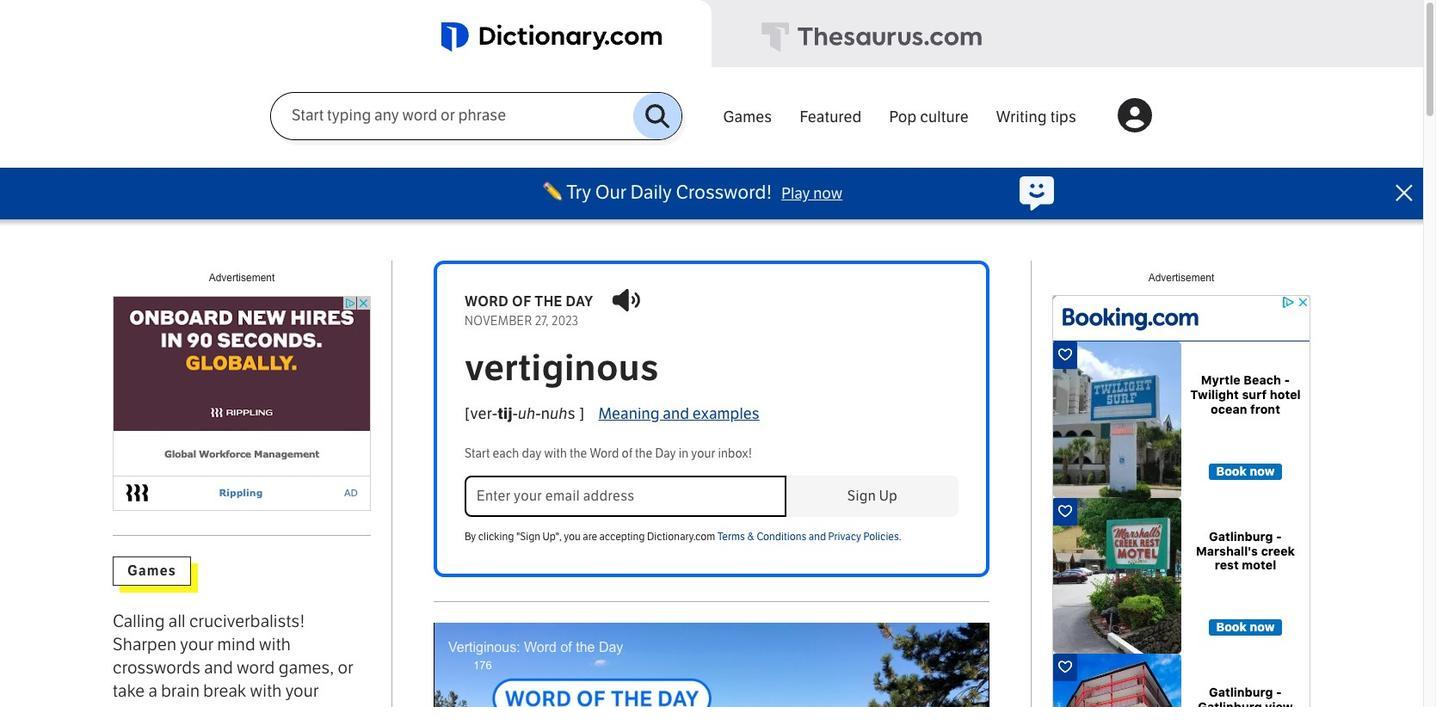 Task type: locate. For each thing, give the bounding box(es) containing it.
1 vertical spatial day
[[522, 447, 542, 462]]

vertiginous:
[[448, 640, 520, 655]]

and up break
[[204, 657, 233, 677]]

176
[[473, 659, 492, 672]]

✏️ try our daily crossword!
[[543, 182, 772, 204]]

1 horizontal spatial your
[[285, 680, 319, 701]]

your right in
[[691, 447, 715, 462]]

up
[[879, 488, 898, 504]]

1 horizontal spatial of
[[561, 640, 572, 655]]

day up 2023
[[566, 293, 593, 310]]

by
[[465, 531, 476, 543]]

0 horizontal spatial day
[[599, 640, 623, 655]]

sharpen
[[113, 634, 176, 654]]

the
[[535, 293, 563, 310], [570, 447, 587, 462], [635, 447, 653, 462], [576, 640, 595, 655]]

calling all cruciverbalists! sharpen your mind with crosswords and word games, or take a brain break with your favorite classic games.
[[113, 610, 354, 707]]

1 advertisement from the left
[[209, 271, 275, 284]]

meaning and examples
[[598, 404, 759, 423]]

word right vertiginous:
[[524, 640, 557, 655]]

now
[[813, 184, 842, 203]]

with
[[544, 447, 567, 462], [259, 634, 291, 654], [250, 680, 282, 701]]

2 uh from the left
[[550, 404, 568, 423]]

1 horizontal spatial uh
[[550, 404, 568, 423]]

1 - from the left
[[513, 404, 518, 423]]

vertiginous
[[465, 346, 659, 389]]

1 horizontal spatial day
[[655, 447, 676, 462]]

with down n
[[544, 447, 567, 462]]

1 vertical spatial word
[[590, 447, 619, 462]]

advertisement region
[[113, 295, 371, 510], [1052, 295, 1310, 707]]

cruciverbalists!
[[189, 610, 305, 631]]

the inside video player region
[[576, 640, 595, 655]]

word inside video player region
[[524, 640, 557, 655]]

1 horizontal spatial games
[[723, 107, 772, 126]]

clicking
[[478, 531, 514, 543]]

0 horizontal spatial day
[[522, 447, 542, 462]]

0 horizontal spatial and
[[204, 657, 233, 677]]

1 horizontal spatial advertisement
[[1148, 271, 1214, 284]]

0 vertical spatial games
[[723, 107, 772, 126]]

accepting
[[599, 531, 645, 543]]

0 vertical spatial of
[[512, 293, 531, 310]]

crosswords
[[113, 657, 200, 677]]

- left the s
[[536, 404, 541, 423]]

video player region
[[434, 623, 989, 707]]

day
[[655, 447, 676, 462], [599, 640, 623, 655]]

2 horizontal spatial of
[[622, 447, 632, 462]]

play now link
[[781, 184, 842, 203]]

vertiginous: word of the day
[[448, 640, 623, 655]]

play now
[[781, 184, 842, 203]]

writing
[[996, 107, 1047, 126]]

- left n
[[513, 404, 518, 423]]

1 vertical spatial day
[[599, 640, 623, 655]]

1 vertical spatial games
[[127, 562, 176, 578]]

games up crossword!
[[723, 107, 772, 126]]

word
[[465, 293, 509, 310], [590, 447, 619, 462], [524, 640, 557, 655]]

1 horizontal spatial -
[[536, 404, 541, 423]]

your
[[691, 447, 715, 462], [180, 634, 214, 654], [285, 680, 319, 701]]

november
[[465, 314, 532, 328]]

0 horizontal spatial of
[[512, 293, 531, 310]]

advertisement
[[209, 271, 275, 284], [1148, 271, 1214, 284]]

word up "november"
[[465, 293, 509, 310]]

uh left the ]
[[550, 404, 568, 423]]

1 horizontal spatial day
[[566, 293, 593, 310]]

privacy
[[828, 531, 861, 543]]

0 horizontal spatial advertisement
[[209, 271, 275, 284]]

day right each
[[522, 447, 542, 462]]

games.
[[228, 703, 284, 707]]

examples
[[692, 404, 759, 423]]

]
[[579, 404, 585, 423]]

and up in
[[663, 404, 689, 423]]

2 vertical spatial with
[[250, 680, 282, 701]]

1 horizontal spatial word
[[524, 640, 557, 655]]

0 vertical spatial word
[[465, 293, 509, 310]]

featured link
[[786, 99, 875, 131]]

of right vertiginous:
[[561, 640, 572, 655]]

2 vertical spatial word
[[524, 640, 557, 655]]

in
[[679, 447, 689, 462]]

vertiginous link
[[465, 346, 958, 389]]

day
[[566, 293, 593, 310], [522, 447, 542, 462]]

culture
[[920, 107, 969, 126]]

✕
[[1395, 180, 1413, 206]]

your down all at the bottom left of the page
[[180, 634, 214, 654]]

your down the 'games,' in the left bottom of the page
[[285, 680, 319, 701]]

Enter your email address text field
[[465, 476, 786, 517]]

games
[[723, 107, 772, 126], [127, 562, 176, 578]]

uh left n
[[518, 404, 536, 423]]

0 vertical spatial your
[[691, 447, 715, 462]]

0 horizontal spatial advertisement region
[[113, 295, 371, 510]]

-
[[513, 404, 518, 423], [536, 404, 541, 423]]

[ ver- tij - uh -n uh s ]
[[465, 404, 585, 423]]

1 horizontal spatial and
[[663, 404, 689, 423]]

0 vertical spatial with
[[544, 447, 567, 462]]

0 horizontal spatial your
[[180, 634, 214, 654]]

brain
[[161, 680, 200, 701]]

and left privacy on the right
[[809, 531, 826, 543]]

with up games.
[[250, 680, 282, 701]]

1 horizontal spatial advertisement region
[[1052, 295, 1310, 707]]

with up word
[[259, 634, 291, 654]]

2 vertical spatial of
[[561, 640, 572, 655]]

1 uh from the left
[[518, 404, 536, 423]]

classic
[[172, 703, 225, 707]]

word up enter your email address "text box"
[[590, 447, 619, 462]]

break
[[203, 680, 246, 701]]

0 horizontal spatial uh
[[518, 404, 536, 423]]

or
[[338, 657, 354, 677]]

and
[[663, 404, 689, 423], [809, 531, 826, 543], [204, 657, 233, 677]]

1 vertical spatial and
[[809, 531, 826, 543]]

2 vertical spatial and
[[204, 657, 233, 677]]

pages menu element
[[709, 88, 1152, 168]]

of up "november 27, 2023"
[[512, 293, 531, 310]]

of down meaning
[[622, 447, 632, 462]]

of
[[512, 293, 531, 310], [622, 447, 632, 462], [561, 640, 572, 655]]

dictionary.com
[[647, 531, 715, 543]]

1 vertical spatial of
[[622, 447, 632, 462]]

0 horizontal spatial -
[[513, 404, 518, 423]]

0 vertical spatial day
[[566, 293, 593, 310]]

uh
[[518, 404, 536, 423], [550, 404, 568, 423]]

calling
[[113, 610, 165, 631]]

meaning
[[598, 404, 660, 423]]

1 vertical spatial your
[[180, 634, 214, 654]]

games up calling
[[127, 562, 176, 578]]

✕ button
[[1385, 168, 1423, 219]]

0 horizontal spatial word
[[465, 293, 509, 310]]

up",
[[543, 531, 562, 543]]

0 horizontal spatial games
[[127, 562, 176, 578]]

try
[[566, 182, 591, 204]]

2023
[[552, 314, 579, 328]]

✏️
[[543, 182, 563, 204]]

2 advertisement from the left
[[1148, 271, 1214, 284]]



Task type: describe. For each thing, give the bounding box(es) containing it.
of inside video player region
[[561, 640, 572, 655]]

2 horizontal spatial word
[[590, 447, 619, 462]]

2 horizontal spatial your
[[691, 447, 715, 462]]

crossword!
[[676, 182, 772, 204]]

games,
[[279, 657, 334, 677]]

switch site tab list
[[0, 0, 1423, 69]]

games link
[[709, 99, 786, 131]]

pop culture
[[889, 107, 969, 126]]

2 vertical spatial your
[[285, 680, 319, 701]]

inbox!
[[718, 447, 752, 462]]

take
[[113, 680, 145, 701]]

a
[[148, 680, 157, 701]]

2 - from the left
[[536, 404, 541, 423]]

all
[[168, 610, 186, 631]]

&
[[747, 531, 755, 543]]

word of the day
[[465, 293, 593, 310]]

games inside pages menu element
[[723, 107, 772, 126]]

1 vertical spatial with
[[259, 634, 291, 654]]

0 vertical spatial and
[[663, 404, 689, 423]]

pop culture link
[[875, 99, 982, 131]]

writing tips
[[996, 107, 1076, 126]]

and inside calling all cruciverbalists! sharpen your mind with crosswords and word games, or take a brain break with your favorite classic games.
[[204, 657, 233, 677]]

daily
[[630, 182, 672, 204]]

favorite
[[113, 703, 169, 707]]

word
[[237, 657, 275, 677]]

day inside video player region
[[599, 640, 623, 655]]

1 advertisement region from the left
[[113, 295, 371, 510]]

mind
[[217, 634, 255, 654]]

ver-
[[470, 404, 498, 423]]

you
[[564, 531, 581, 543]]

tips
[[1050, 107, 1076, 126]]

our
[[595, 182, 627, 204]]

november 27, 2023
[[465, 314, 579, 328]]

start
[[465, 447, 490, 462]]

conditions
[[757, 531, 807, 543]]

2 advertisement region from the left
[[1052, 295, 1310, 707]]

featured
[[800, 107, 862, 126]]

sign
[[847, 488, 876, 504]]

pop
[[889, 107, 917, 126]]

tij
[[498, 404, 513, 423]]

policies.
[[863, 531, 901, 543]]

0 vertical spatial day
[[655, 447, 676, 462]]

2 horizontal spatial and
[[809, 531, 826, 543]]

[
[[465, 404, 470, 423]]

start each day with the word of the day in your inbox!
[[465, 447, 752, 462]]

meaning and examples link
[[598, 402, 759, 426]]

s
[[568, 404, 576, 423]]

terms
[[717, 531, 745, 543]]

sign up button
[[786, 476, 958, 517]]

n
[[541, 404, 550, 423]]

writing tips link
[[982, 99, 1090, 131]]

by clicking "sign up", you are accepting dictionary.com terms & conditions and privacy policies.
[[465, 531, 901, 543]]

play
[[781, 184, 810, 203]]

Start typing any word or phrase text field
[[271, 106, 634, 126]]

"sign
[[516, 531, 540, 543]]

are
[[583, 531, 597, 543]]

terms & conditions and privacy policies. link
[[717, 531, 901, 543]]

27,
[[535, 314, 549, 328]]

each
[[493, 447, 519, 462]]

sign up
[[847, 488, 898, 504]]



Task type: vqa. For each thing, say whether or not it's contained in the screenshot.
CLICKING
yes



